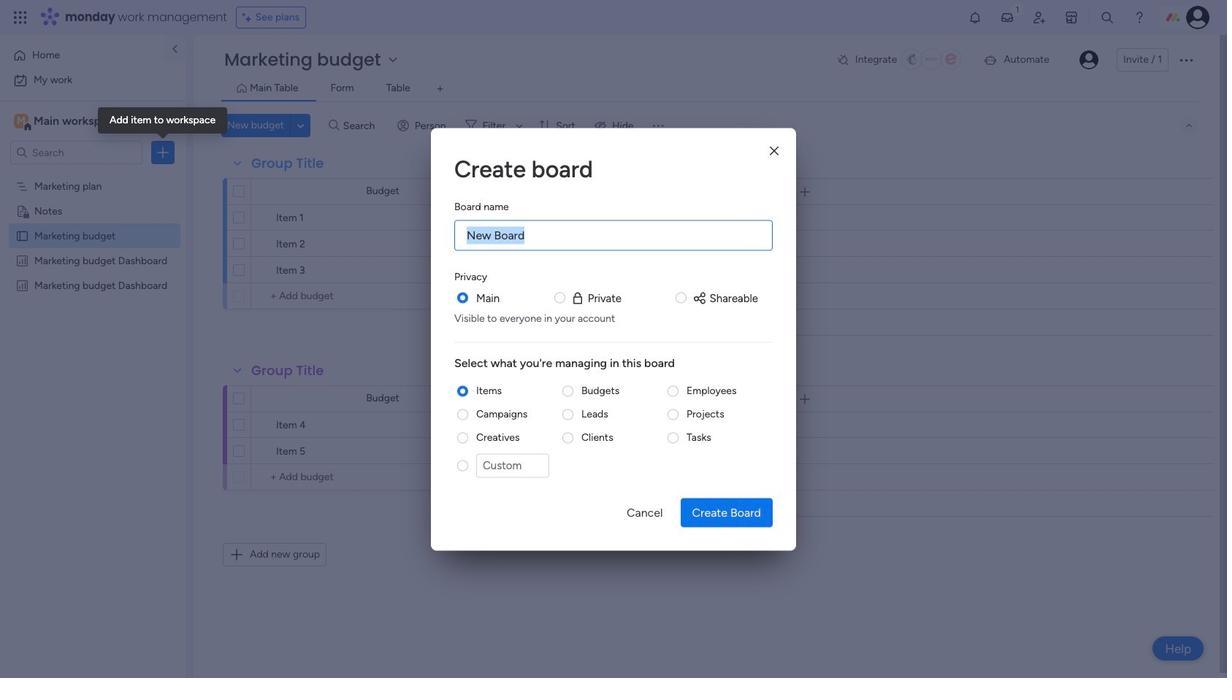 Task type: describe. For each thing, give the bounding box(es) containing it.
search everything image
[[1100, 10, 1115, 25]]

private board image
[[15, 204, 29, 218]]

3 heading from the top
[[454, 269, 487, 284]]

see plans image
[[242, 9, 255, 26]]

v2 search image
[[329, 117, 340, 134]]

collapse image
[[1184, 120, 1195, 132]]

add view image
[[437, 84, 443, 95]]

2 vertical spatial option
[[0, 173, 186, 176]]

Search field
[[340, 115, 383, 136]]

1 vertical spatial option
[[9, 69, 178, 92]]

angle down image
[[297, 120, 304, 131]]

close image
[[770, 146, 779, 157]]

public board image
[[15, 229, 29, 243]]

4 heading from the top
[[454, 355, 773, 372]]

kendall parks image
[[1080, 50, 1099, 69]]

notifications image
[[968, 10, 983, 25]]



Task type: vqa. For each thing, say whether or not it's contained in the screenshot.
Enable Now! button
no



Task type: locate. For each thing, give the bounding box(es) containing it.
tab list
[[221, 77, 1198, 102]]

New Board Name field
[[454, 220, 773, 251]]

workspace image
[[14, 113, 28, 129]]

kendall parks image
[[1186, 6, 1210, 29]]

arrow down image
[[511, 117, 528, 134]]

2 heading from the top
[[454, 199, 509, 214]]

1 image
[[1011, 1, 1024, 17]]

public dashboard image
[[15, 254, 29, 267]]

option group
[[454, 384, 773, 487]]

Custom field
[[476, 454, 549, 478]]

list box
[[0, 171, 186, 495]]

None field
[[248, 154, 328, 173], [531, 184, 570, 200], [248, 362, 328, 381], [531, 391, 570, 407], [725, 391, 754, 407], [248, 154, 328, 173], [531, 184, 570, 200], [248, 362, 328, 381], [531, 391, 570, 407], [725, 391, 754, 407]]

option
[[9, 44, 156, 67], [9, 69, 178, 92], [0, 173, 186, 176]]

monday marketplace image
[[1064, 10, 1079, 25]]

Search in workspace field
[[31, 144, 122, 161]]

select product image
[[13, 10, 28, 25]]

invite members image
[[1032, 10, 1047, 25]]

public dashboard image
[[15, 278, 29, 292]]

help image
[[1132, 10, 1147, 25]]

heading
[[454, 151, 773, 186], [454, 199, 509, 214], [454, 269, 487, 284], [454, 355, 773, 372]]

tab
[[429, 77, 452, 101]]

0 vertical spatial option
[[9, 44, 156, 67]]

update feed image
[[1000, 10, 1015, 25]]

workspace selection element
[[14, 113, 122, 132]]

1 heading from the top
[[454, 151, 773, 186]]



